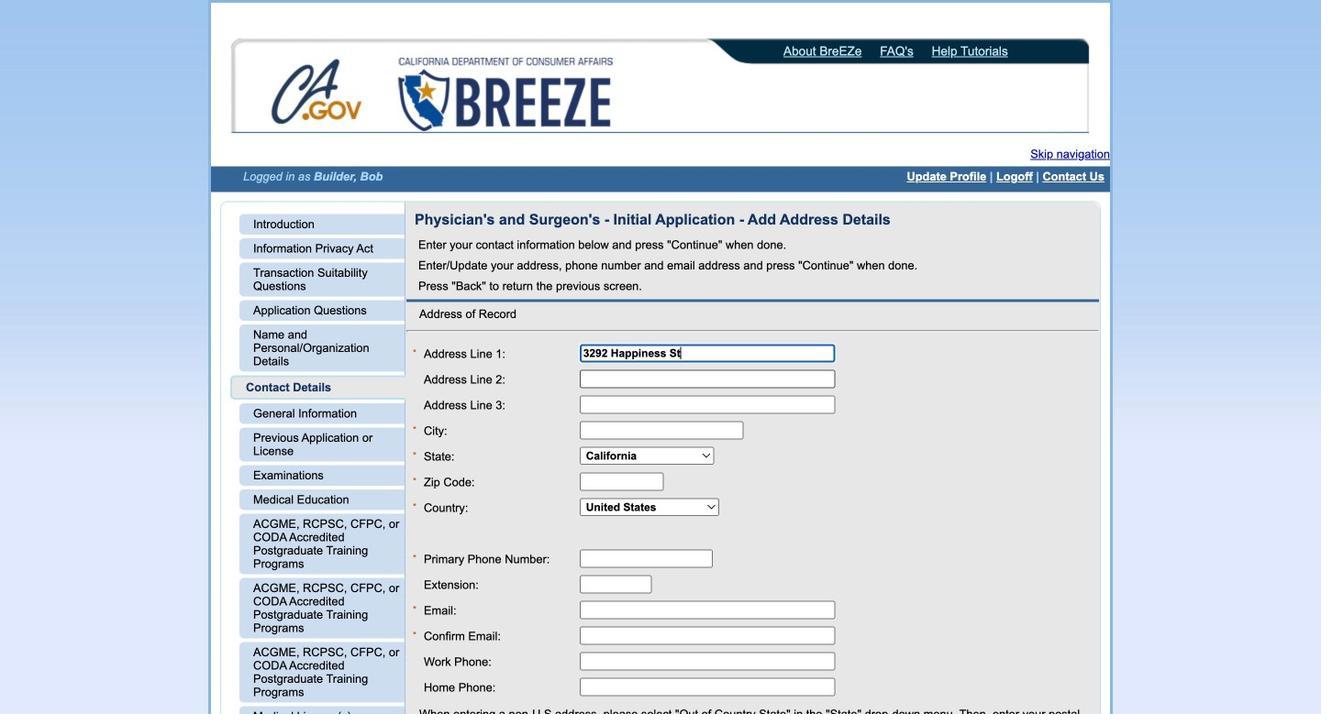 Task type: locate. For each thing, give the bounding box(es) containing it.
None text field
[[580, 344, 835, 363], [580, 370, 835, 388], [580, 396, 835, 414], [580, 473, 664, 491], [580, 576, 652, 594], [580, 601, 835, 620], [580, 653, 835, 671], [580, 678, 835, 697], [580, 344, 835, 363], [580, 370, 835, 388], [580, 396, 835, 414], [580, 473, 664, 491], [580, 576, 652, 594], [580, 601, 835, 620], [580, 653, 835, 671], [580, 678, 835, 697]]

None text field
[[580, 421, 744, 440], [580, 550, 713, 568], [580, 627, 835, 645], [580, 421, 744, 440], [580, 550, 713, 568], [580, 627, 835, 645]]

state of california breeze image
[[395, 58, 617, 131]]

ca.gov image
[[271, 58, 364, 129]]



